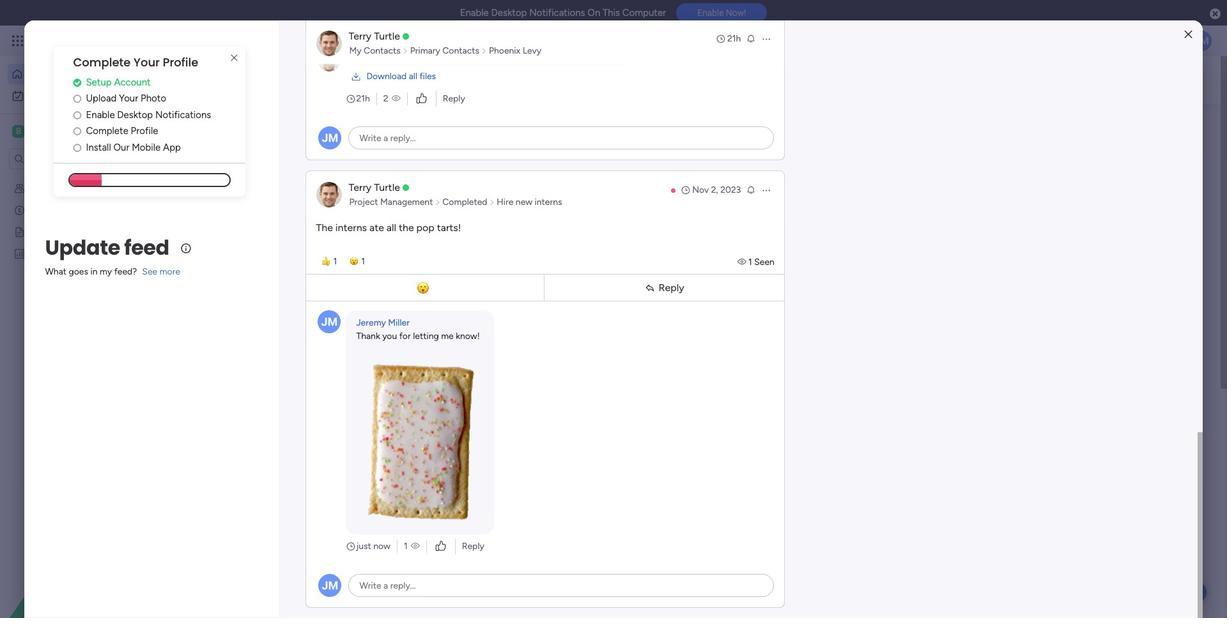 Task type: describe. For each thing, give the bounding box(es) containing it.
notifications for enable desktop notifications
[[155, 109, 211, 121]]

your for profile
[[134, 54, 160, 70]]

monday
[[57, 33, 101, 48]]

getting
[[30, 226, 61, 237]]

main
[[528, 520, 547, 531]]

for
[[399, 331, 411, 342]]

my down -
[[349, 45, 361, 56]]

0 horizontal spatial profile
[[131, 125, 158, 137]]

1 horizontal spatial profile
[[163, 54, 198, 70]]

reminder image
[[746, 33, 756, 43]]

sales
[[30, 248, 51, 259]]

mobile
[[132, 142, 161, 153]]

setup account link
[[73, 75, 246, 90]]

5.webp
[[473, 28, 502, 39]]

lottie animation image for rightmost lottie animation element
[[616, 56, 975, 105]]

0 horizontal spatial interns
[[335, 222, 367, 234]]

new
[[446, 499, 468, 511]]

a for just now
[[384, 581, 388, 592]]

circle o image
[[73, 94, 81, 104]]

complete your profile
[[73, 54, 198, 70]]

files
[[420, 71, 436, 82]]

reply link for 2
[[443, 93, 465, 104]]

write a reply... for 1
[[359, 581, 416, 592]]

pants-
[[360, 28, 386, 39]]

help button
[[1162, 582, 1207, 603]]

jeremy!
[[282, 68, 315, 79]]

complete profile link
[[73, 124, 246, 139]]

enable for enable desktop notifications
[[86, 109, 115, 121]]

public dashboard image
[[780, 498, 794, 512]]

jeremy
[[356, 318, 386, 328]]

the
[[316, 222, 333, 234]]

jeremy miller image
[[1191, 31, 1212, 51]]

1 button down pants-
[[356, 43, 382, 59]]

home link
[[8, 64, 155, 84]]

recently visited
[[254, 370, 339, 384]]

public board image for getting started
[[13, 226, 26, 238]]

my contacts inside quick search results list box
[[270, 499, 331, 511]]

terry turtle for contacts
[[349, 30, 400, 42]]

morning,
[[245, 68, 280, 79]]

1 seen
[[748, 257, 774, 268]]

turtle for contacts
[[374, 30, 400, 42]]

1 options image from the top
[[761, 34, 772, 44]]

add to favorites image
[[384, 498, 397, 511]]

upload your photo
[[86, 93, 166, 104]]

recent
[[315, 81, 345, 93]]

phoenix levy link
[[487, 45, 543, 58]]

-
[[356, 28, 360, 39]]

project management
[[349, 197, 433, 208]]

enable for enable desktop notifications on this computer
[[460, 7, 489, 19]]

project
[[349, 197, 378, 208]]

0 horizontal spatial my contacts
[[30, 183, 81, 194]]

my work link
[[8, 86, 155, 106]]

complete profile
[[86, 125, 158, 137]]

contacts down the 200227- on the left of the page
[[442, 45, 479, 56]]

1 vertical spatial 21h
[[356, 93, 370, 104]]

write for just now
[[359, 581, 381, 592]]

know!
[[456, 331, 480, 342]]

terry for project
[[349, 182, 371, 194]]

primary
[[410, 45, 440, 56]]

thank you for letting me know!
[[356, 331, 480, 342]]

close image
[[1185, 30, 1192, 39]]

monday work management
[[57, 33, 199, 48]]

component image
[[428, 518, 439, 530]]

21h link
[[716, 33, 741, 45]]

see more link
[[142, 266, 180, 279]]

my work
[[29, 90, 63, 101]]

1 slider arrow image from the left
[[435, 196, 441, 209]]

crm inside quick search results list box
[[375, 520, 395, 531]]

what goes in my feed? see more
[[45, 267, 180, 278]]

boards,
[[347, 81, 381, 93]]

your
[[292, 81, 312, 93]]

management for work management > basic crm
[[289, 520, 342, 531]]

pop
[[416, 222, 434, 234]]

see plans button
[[206, 31, 268, 50]]

workspace
[[549, 520, 593, 531]]

enable now!
[[697, 8, 746, 18]]

good
[[220, 68, 243, 79]]

basic inside quick search results list box
[[352, 520, 373, 531]]

2,
[[711, 185, 718, 196]]

dashboard
[[53, 248, 96, 259]]

basic inside workspace selection "element"
[[29, 125, 54, 137]]

200227-
[[438, 28, 473, 39]]

terry turtle link for contacts
[[349, 30, 400, 42]]

enable desktop notifications link
[[73, 108, 246, 122]]

home
[[28, 68, 53, 79]]

desktop for enable desktop notifications
[[117, 109, 153, 121]]

see inside 'button'
[[223, 35, 239, 46]]

our
[[113, 142, 129, 153]]

my inside list box
[[30, 183, 42, 194]]

1 slider arrow image from the left
[[403, 45, 408, 58]]

upload your photo link
[[73, 92, 246, 106]]

0 horizontal spatial see
[[142, 267, 157, 278]]

workspace selection element
[[12, 124, 81, 139]]

public dashboard image
[[13, 247, 26, 259]]

deal
[[30, 205, 48, 215]]

circle o image for complete
[[73, 127, 81, 136]]

contacts inside list box
[[45, 183, 81, 194]]

my
[[100, 267, 112, 278]]

now
[[373, 542, 390, 552]]

thank
[[356, 331, 380, 342]]

terry turtle link for management
[[349, 182, 400, 194]]

-pants-today-inline-200227-5.webp
[[356, 28, 502, 39]]

tracker
[[50, 205, 79, 215]]

list box containing my contacts
[[0, 175, 163, 437]]

Search in workspace field
[[27, 152, 107, 166]]

jeremy miller
[[356, 318, 410, 328]]

2 options image from the top
[[761, 185, 772, 196]]

today-
[[386, 28, 413, 39]]

my contacts link
[[347, 45, 403, 58]]

reply for 1
[[462, 542, 484, 552]]

reply... for 1
[[390, 581, 416, 592]]

2 slider arrow image from the left
[[481, 45, 487, 58]]

0 horizontal spatial v2 seen image
[[392, 93, 400, 105]]

you
[[382, 331, 397, 342]]

2 slider arrow image from the left
[[489, 196, 495, 209]]

upload
[[86, 93, 117, 104]]

just
[[356, 542, 371, 552]]

public board image for new form
[[428, 498, 442, 512]]

all inside 'link'
[[409, 71, 417, 82]]

more
[[160, 267, 180, 278]]

your for photo
[[119, 93, 138, 104]]

quick search results list box
[[236, 384, 947, 554]]

photo
[[141, 93, 166, 104]]

plans
[[241, 35, 262, 46]]

2 horizontal spatial my contacts
[[349, 45, 401, 56]]

enable for enable now!
[[697, 8, 724, 18]]

install
[[86, 142, 111, 153]]



Task type: vqa. For each thing, say whether or not it's contained in the screenshot.
See plans icon
no



Task type: locate. For each thing, give the bounding box(es) containing it.
list box
[[0, 175, 163, 437]]

my contacts up work management > basic crm
[[270, 499, 331, 511]]

reply inside button
[[659, 282, 684, 294]]

setup account
[[86, 77, 151, 88]]

0 vertical spatial crm
[[56, 125, 79, 137]]

select product image
[[12, 35, 24, 47]]

public board image up public dashboard icon at the left top of page
[[13, 226, 26, 238]]

download all files
[[366, 71, 436, 82]]

2 reply... from the top
[[390, 581, 416, 592]]

see up dapulse x slim image
[[223, 35, 239, 46]]

complete up setup
[[73, 54, 131, 70]]

1 button down ate
[[345, 254, 370, 269]]

0 horizontal spatial notifications
[[155, 109, 211, 121]]

jeremy miller link
[[356, 318, 410, 328]]

1 vertical spatial update
[[254, 590, 293, 604]]

1 vertical spatial terry turtle
[[349, 182, 400, 194]]

lottie animation image for bottom lottie animation element
[[0, 490, 163, 619]]

0 horizontal spatial lottie animation image
[[0, 490, 163, 619]]

0 vertical spatial 21h
[[727, 33, 741, 44]]

update for update feed
[[45, 233, 120, 262]]

2 circle o image from the top
[[73, 127, 81, 136]]

your down account
[[119, 93, 138, 104]]

levy
[[523, 45, 541, 56]]

my right close my private tasks icon
[[254, 130, 270, 144]]

2 write from the top
[[359, 581, 381, 592]]

0 horizontal spatial enable
[[86, 109, 115, 121]]

notifications down upload your photo link
[[155, 109, 211, 121]]

1 horizontal spatial update
[[254, 590, 293, 604]]

your
[[134, 54, 160, 70], [119, 93, 138, 104]]

my up deal
[[30, 183, 42, 194]]

0 vertical spatial my contacts
[[349, 45, 401, 56]]

2 horizontal spatial management
[[465, 520, 518, 531]]

hire
[[497, 197, 513, 208]]

terry turtle up my contacts link
[[349, 30, 400, 42]]

access
[[258, 81, 289, 93]]

interns right new
[[535, 197, 562, 208]]

1 vertical spatial reply
[[659, 282, 684, 294]]

2 terry from the top
[[349, 182, 371, 194]]

reply... right 5
[[390, 581, 416, 592]]

circle o image for install
[[73, 143, 81, 153]]

circle o image left install
[[73, 143, 81, 153]]

my contacts down pants-
[[349, 45, 401, 56]]

reply link down workspaces
[[443, 93, 465, 104]]

1 vertical spatial desktop
[[117, 109, 153, 121]]

enable inside enable now! button
[[697, 8, 724, 18]]

0 vertical spatial circle o image
[[73, 110, 81, 120]]

my down home
[[29, 90, 42, 101]]

install our mobile app
[[86, 142, 181, 153]]

2 a from the top
[[384, 581, 388, 592]]

circle o image
[[73, 110, 81, 120], [73, 127, 81, 136], [73, 143, 81, 153]]

me
[[441, 331, 454, 342]]

account
[[114, 77, 151, 88]]

option
[[0, 177, 163, 179]]

write right tasks
[[359, 133, 381, 144]]

my
[[349, 45, 361, 56], [29, 90, 42, 101], [254, 130, 270, 144], [30, 183, 42, 194], [270, 499, 285, 511]]

my up work management > basic crm
[[270, 499, 285, 511]]

lottie animation element
[[616, 56, 975, 105], [0, 490, 163, 619]]

interns left ate
[[335, 222, 367, 234]]

circle o image for enable
[[73, 110, 81, 120]]

reply link
[[443, 93, 465, 104], [462, 542, 484, 552]]

public board image
[[13, 226, 26, 238], [428, 498, 442, 512]]

interns inside the hire new interns link
[[535, 197, 562, 208]]

terry turtle link up my contacts link
[[349, 30, 400, 42]]

miller
[[388, 318, 410, 328]]

0 vertical spatial reply...
[[390, 133, 416, 144]]

v2 seen image right 2
[[392, 93, 400, 105]]

v2 like image
[[416, 92, 427, 106]]

1 horizontal spatial see
[[223, 35, 239, 46]]

1 vertical spatial interns
[[335, 222, 367, 234]]

update feed
[[45, 233, 169, 262]]

started
[[63, 226, 93, 237]]

write
[[359, 133, 381, 144], [359, 581, 381, 592]]

0 horizontal spatial public board image
[[13, 226, 26, 238]]

1 vertical spatial terry turtle link
[[349, 182, 400, 194]]

1
[[373, 46, 377, 57], [333, 256, 337, 267], [361, 256, 365, 267], [748, 257, 752, 268], [404, 542, 408, 552]]

1 write a reply... from the top
[[359, 133, 416, 144]]

in
[[90, 267, 98, 278]]

1 vertical spatial your
[[119, 93, 138, 104]]

interns
[[535, 197, 562, 208], [335, 222, 367, 234]]

work management > main workspace
[[444, 520, 593, 531]]

terry up my contacts link
[[349, 30, 371, 42]]

my contacts up deal tracker
[[30, 183, 81, 194]]

>
[[344, 520, 350, 531], [520, 520, 526, 531]]

enable desktop notifications
[[86, 109, 211, 121]]

now!
[[726, 8, 746, 18]]

1 horizontal spatial 21h
[[727, 33, 741, 44]]

> for basic
[[344, 520, 350, 531]]

dapulse close image
[[1210, 8, 1221, 20]]

crm down add to favorites icon
[[375, 520, 395, 531]]

terry turtle up project
[[349, 182, 400, 194]]

0 horizontal spatial crm
[[56, 125, 79, 137]]

update
[[45, 233, 120, 262], [254, 590, 293, 604]]

1 horizontal spatial enable
[[460, 7, 489, 19]]

desktop inside "enable desktop notifications" link
[[117, 109, 153, 121]]

my inside "option"
[[29, 90, 42, 101]]

1 vertical spatial my contacts
[[30, 183, 81, 194]]

contacts up work management > basic crm
[[287, 499, 331, 511]]

on
[[587, 7, 600, 19]]

new
[[516, 197, 532, 208]]

circle o image inside "enable desktop notifications" link
[[73, 110, 81, 120]]

1 vertical spatial reply link
[[462, 542, 484, 552]]

1 vertical spatial turtle
[[374, 182, 400, 194]]

home option
[[8, 64, 155, 84]]

deal tracker
[[30, 205, 79, 215]]

0 vertical spatial a
[[384, 133, 388, 144]]

circle o image up search in workspace 'field'
[[73, 127, 81, 136]]

circle o image inside "install our mobile app" link
[[73, 143, 81, 153]]

workspace image
[[12, 125, 25, 139]]

management
[[129, 33, 199, 48], [289, 520, 342, 531], [465, 520, 518, 531]]

0 vertical spatial basic
[[29, 125, 54, 137]]

1 vertical spatial lottie animation image
[[0, 490, 163, 619]]

completed link
[[441, 196, 489, 209]]

options image right reminder image
[[761, 185, 772, 196]]

write a reply... down 2
[[359, 133, 416, 144]]

crm inside workspace selection "element"
[[56, 125, 79, 137]]

desktop down upload your photo
[[117, 109, 153, 121]]

1 vertical spatial complete
[[86, 125, 128, 137]]

profile up mobile
[[131, 125, 158, 137]]

1 horizontal spatial slider arrow image
[[489, 196, 495, 209]]

v2 seen image
[[392, 93, 400, 105], [737, 257, 748, 268]]

contacts down pants-
[[364, 45, 401, 56]]

1 vertical spatial write
[[359, 581, 381, 592]]

21h down boards,
[[356, 93, 370, 104]]

1 button down the the
[[317, 254, 342, 269]]

1 a from the top
[[384, 133, 388, 144]]

1 horizontal spatial >
[[520, 520, 526, 531]]

crm up search in workspace 'field'
[[56, 125, 79, 137]]

feed left the (inbox)
[[295, 590, 319, 604]]

1 vertical spatial write a reply...
[[359, 581, 416, 592]]

primary contacts link
[[408, 45, 481, 58]]

1 horizontal spatial feed
[[295, 590, 319, 604]]

2 vertical spatial my contacts
[[270, 499, 331, 511]]

1 horizontal spatial lottie animation element
[[616, 56, 975, 105]]

reply button
[[547, 277, 782, 298]]

work
[[103, 33, 126, 48], [44, 90, 63, 101], [268, 520, 287, 531], [444, 520, 463, 531]]

enable desktop notifications on this computer
[[460, 7, 666, 19]]

2 write a reply... from the top
[[359, 581, 416, 592]]

21h left reminder icon
[[727, 33, 741, 44]]

install our mobile app link
[[73, 140, 246, 155]]

download
[[366, 71, 407, 82]]

turtle for management
[[374, 182, 400, 194]]

and
[[412, 81, 429, 93]]

nov 2, 2023 link
[[681, 184, 741, 197]]

1 horizontal spatial interns
[[535, 197, 562, 208]]

terry for my
[[349, 30, 371, 42]]

feed?
[[114, 267, 137, 278]]

1 button
[[356, 43, 382, 59], [317, 254, 342, 269], [345, 254, 370, 269]]

profile up setup account link
[[163, 54, 198, 70]]

0 vertical spatial lottie animation element
[[616, 56, 975, 105]]

1 horizontal spatial my contacts
[[270, 499, 331, 511]]

desktop
[[491, 7, 527, 19], [117, 109, 153, 121]]

all left 'files'
[[409, 71, 417, 82]]

private
[[273, 130, 310, 144]]

help
[[1173, 586, 1196, 599]]

1 vertical spatial notifications
[[155, 109, 211, 121]]

feed up the "see more" link
[[124, 233, 169, 262]]

v2 seen image
[[411, 541, 420, 554]]

the interns ate all the pop tarts!
[[316, 222, 461, 234]]

1 vertical spatial reply...
[[390, 581, 416, 592]]

3 circle o image from the top
[[73, 143, 81, 153]]

0 vertical spatial options image
[[761, 34, 772, 44]]

1 vertical spatial a
[[384, 581, 388, 592]]

work management > basic crm
[[268, 520, 395, 531]]

0 horizontal spatial management
[[129, 33, 199, 48]]

basic crm
[[29, 125, 79, 137]]

2
[[383, 93, 388, 104]]

0 vertical spatial all
[[409, 71, 417, 82]]

app
[[163, 142, 181, 153]]

1 terry turtle from the top
[[349, 30, 400, 42]]

2 terry turtle from the top
[[349, 182, 400, 194]]

0 horizontal spatial slider arrow image
[[403, 45, 408, 58]]

1 vertical spatial terry
[[349, 182, 371, 194]]

1 vertical spatial options image
[[761, 185, 772, 196]]

1 horizontal spatial crm
[[375, 520, 395, 531]]

2 vertical spatial reply
[[462, 542, 484, 552]]

slider arrow image
[[403, 45, 408, 58], [481, 45, 487, 58]]

1 > from the left
[[344, 520, 350, 531]]

enable left the now!
[[697, 8, 724, 18]]

1 turtle from the top
[[374, 30, 400, 42]]

close my private tasks image
[[236, 130, 251, 145]]

terry turtle link up project
[[349, 182, 400, 194]]

reply... down inbox
[[390, 133, 416, 144]]

reply... for 2
[[390, 133, 416, 144]]

1 vertical spatial feed
[[295, 590, 319, 604]]

options image right reminder icon
[[761, 34, 772, 44]]

turtle up the project management
[[374, 182, 400, 194]]

write a reply... down "now"
[[359, 581, 416, 592]]

0 vertical spatial reply link
[[443, 93, 465, 104]]

terry turtle for management
[[349, 182, 400, 194]]

recently
[[254, 370, 301, 384]]

0 vertical spatial terry turtle link
[[349, 30, 400, 42]]

1 circle o image from the top
[[73, 110, 81, 120]]

2 vertical spatial circle o image
[[73, 143, 81, 153]]

phoenix
[[489, 45, 520, 56]]

tarts!
[[437, 222, 461, 234]]

slider arrow image left hire
[[489, 196, 495, 209]]

circle o image down circle o image
[[73, 110, 81, 120]]

1 horizontal spatial notifications
[[529, 7, 585, 19]]

inbox
[[384, 81, 409, 93]]

0 vertical spatial your
[[134, 54, 160, 70]]

notifications for enable desktop notifications on this computer
[[529, 7, 585, 19]]

1 terry from the top
[[349, 30, 371, 42]]

enable up the 5.webp
[[460, 7, 489, 19]]

phoenix levy
[[489, 45, 541, 56]]

terry up project
[[349, 182, 371, 194]]

2 turtle from the top
[[374, 182, 400, 194]]

a right 5
[[384, 581, 388, 592]]

your up setup account link
[[134, 54, 160, 70]]

1 horizontal spatial slider arrow image
[[481, 45, 487, 58]]

profile
[[163, 54, 198, 70], [131, 125, 158, 137]]

0 vertical spatial desktop
[[491, 7, 527, 19]]

0 horizontal spatial all
[[387, 222, 396, 234]]

complete
[[73, 54, 131, 70], [86, 125, 128, 137]]

0 vertical spatial lottie animation image
[[616, 56, 975, 105]]

circle o image inside the complete profile link
[[73, 127, 81, 136]]

write for 21h
[[359, 133, 381, 144]]

slider arrow image left completed
[[435, 196, 441, 209]]

options image
[[761, 34, 772, 44], [761, 185, 772, 196]]

1 horizontal spatial lottie animation image
[[616, 56, 975, 105]]

check circle image
[[73, 78, 81, 87]]

reply for 2
[[443, 93, 465, 104]]

my work option
[[8, 86, 155, 106]]

1 vertical spatial circle o image
[[73, 127, 81, 136]]

1 vertical spatial v2 seen image
[[737, 257, 748, 268]]

1 vertical spatial all
[[387, 222, 396, 234]]

feed for update feed
[[124, 233, 169, 262]]

desktop for enable desktop notifications on this computer
[[491, 7, 527, 19]]

reminder image
[[746, 185, 756, 195]]

1 vertical spatial crm
[[375, 520, 395, 531]]

1 vertical spatial public board image
[[428, 498, 442, 512]]

my private tasks
[[254, 130, 341, 144]]

complete for complete your profile
[[73, 54, 131, 70]]

2 horizontal spatial enable
[[697, 8, 724, 18]]

0 horizontal spatial lottie animation element
[[0, 490, 163, 619]]

21h
[[727, 33, 741, 44], [356, 93, 370, 104]]

1 horizontal spatial public board image
[[428, 498, 442, 512]]

v2 seen image left the seen
[[737, 257, 748, 268]]

0 horizontal spatial slider arrow image
[[435, 196, 441, 209]]

contacts inside quick search results list box
[[287, 499, 331, 511]]

reply link right v2 like image
[[462, 542, 484, 552]]

lottie animation image
[[616, 56, 975, 105], [0, 490, 163, 619]]

terry turtle
[[349, 30, 400, 42], [349, 182, 400, 194]]

enable inside "enable desktop notifications" link
[[86, 109, 115, 121]]

update for update feed (inbox)
[[254, 590, 293, 604]]

getting started
[[30, 226, 93, 237]]

write down the just now
[[359, 581, 381, 592]]

good morning, jeremy! quickly access your recent boards, inbox and workspaces
[[220, 68, 486, 93]]

dapulse x slim image
[[227, 50, 242, 66]]

reply
[[443, 93, 465, 104], [659, 282, 684, 294], [462, 542, 484, 552]]

setup
[[86, 77, 112, 88]]

all right ate
[[387, 222, 396, 234]]

workspaces
[[431, 81, 486, 93]]

basic up just
[[352, 520, 373, 531]]

1 reply... from the top
[[390, 133, 416, 144]]

what
[[45, 267, 67, 278]]

0 vertical spatial write a reply...
[[359, 133, 416, 144]]

contacts
[[364, 45, 401, 56], [442, 45, 479, 56], [45, 183, 81, 194], [287, 499, 331, 511]]

1 terry turtle link from the top
[[349, 30, 400, 42]]

1 write from the top
[[359, 133, 381, 144]]

a for 21h
[[384, 133, 388, 144]]

2 terry turtle link from the top
[[349, 182, 400, 194]]

complete for complete profile
[[86, 125, 128, 137]]

public board image inside list box
[[13, 226, 26, 238]]

reply...
[[390, 133, 416, 144], [390, 581, 416, 592]]

0 vertical spatial terry
[[349, 30, 371, 42]]

work inside "option"
[[44, 90, 63, 101]]

component image
[[780, 518, 791, 530]]

reply link for 1
[[462, 542, 484, 552]]

> for main
[[520, 520, 526, 531]]

0 horizontal spatial >
[[344, 520, 350, 531]]

seen
[[754, 257, 774, 268]]

1 horizontal spatial v2 seen image
[[737, 257, 748, 268]]

desktop up the 5.webp
[[491, 7, 527, 19]]

1 horizontal spatial desktop
[[491, 7, 527, 19]]

0 horizontal spatial basic
[[29, 125, 54, 137]]

my inside quick search results list box
[[270, 499, 285, 511]]

slider arrow image down today-
[[403, 45, 408, 58]]

see plans
[[223, 35, 262, 46]]

notifications left on
[[529, 7, 585, 19]]

0 vertical spatial feed
[[124, 233, 169, 262]]

0 vertical spatial public board image
[[13, 226, 26, 238]]

0 horizontal spatial 21h
[[356, 93, 370, 104]]

complete up install
[[86, 125, 128, 137]]

0 horizontal spatial update
[[45, 233, 120, 262]]

turtle up my contacts link
[[374, 30, 400, 42]]

basic right b
[[29, 125, 54, 137]]

1 vertical spatial lottie animation element
[[0, 490, 163, 619]]

1 horizontal spatial management
[[289, 520, 342, 531]]

slider arrow image down the 5.webp
[[481, 45, 487, 58]]

slider arrow image
[[435, 196, 441, 209], [489, 196, 495, 209]]

contacts up tracker on the top of the page
[[45, 183, 81, 194]]

0 vertical spatial write
[[359, 133, 381, 144]]

see left more
[[142, 267, 157, 278]]

0 vertical spatial complete
[[73, 54, 131, 70]]

1 vertical spatial basic
[[352, 520, 373, 531]]

0 vertical spatial notifications
[[529, 7, 585, 19]]

0 vertical spatial profile
[[163, 54, 198, 70]]

management
[[380, 197, 433, 208]]

write a reply...
[[359, 133, 416, 144], [359, 581, 416, 592]]

0 vertical spatial interns
[[535, 197, 562, 208]]

completed
[[442, 197, 487, 208]]

terry
[[349, 30, 371, 42], [349, 182, 371, 194]]

a down 2
[[384, 133, 388, 144]]

feed for update feed (inbox)
[[295, 590, 319, 604]]

quickly
[[220, 81, 255, 93]]

management for work management > main workspace
[[465, 520, 518, 531]]

1 vertical spatial profile
[[131, 125, 158, 137]]

-pants-today-inline-200227-5.webp link
[[356, 28, 502, 39]]

enable now! button
[[676, 3, 767, 23]]

write a reply... for 2
[[359, 133, 416, 144]]

(inbox)
[[322, 590, 360, 604]]

hire new interns
[[497, 197, 562, 208]]

public board image up component icon
[[428, 498, 442, 512]]

enable down upload
[[86, 109, 115, 121]]

v2 like image
[[436, 540, 446, 554]]

0 vertical spatial turtle
[[374, 30, 400, 42]]

0 vertical spatial reply
[[443, 93, 465, 104]]

2 > from the left
[[520, 520, 526, 531]]

see
[[223, 35, 239, 46], [142, 267, 157, 278]]

0 vertical spatial update
[[45, 233, 120, 262]]



